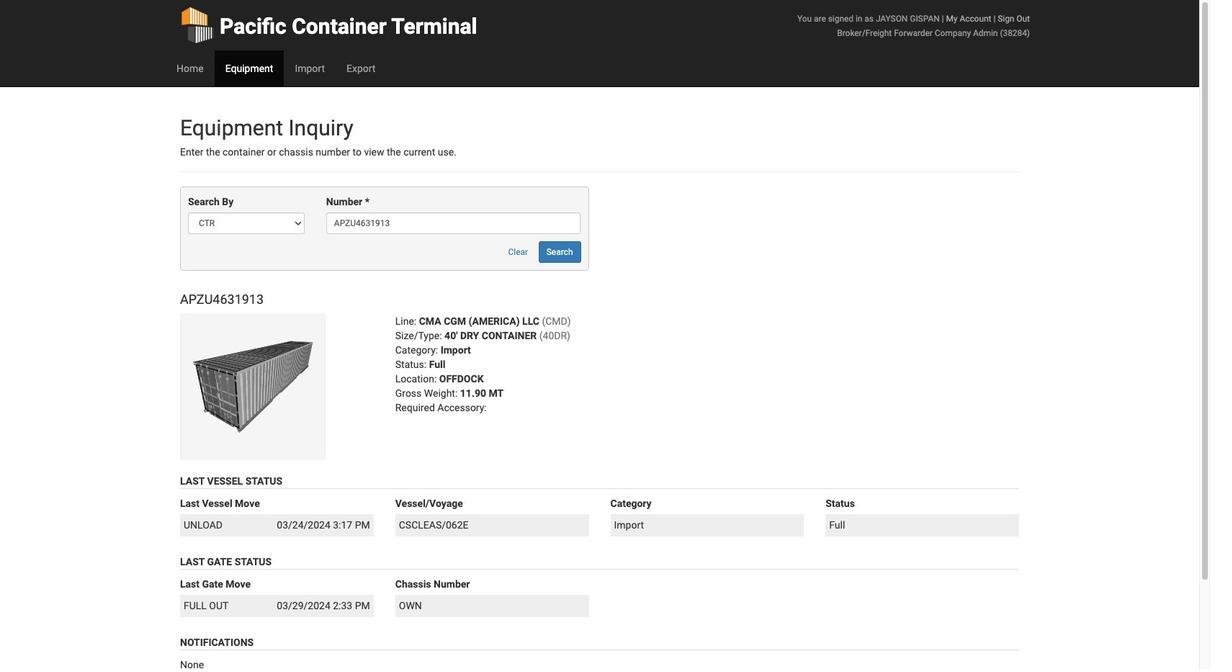 Task type: locate. For each thing, give the bounding box(es) containing it.
40dr image
[[180, 314, 326, 460]]

None text field
[[326, 213, 581, 235]]



Task type: vqa. For each thing, say whether or not it's contained in the screenshot.
Terminal
no



